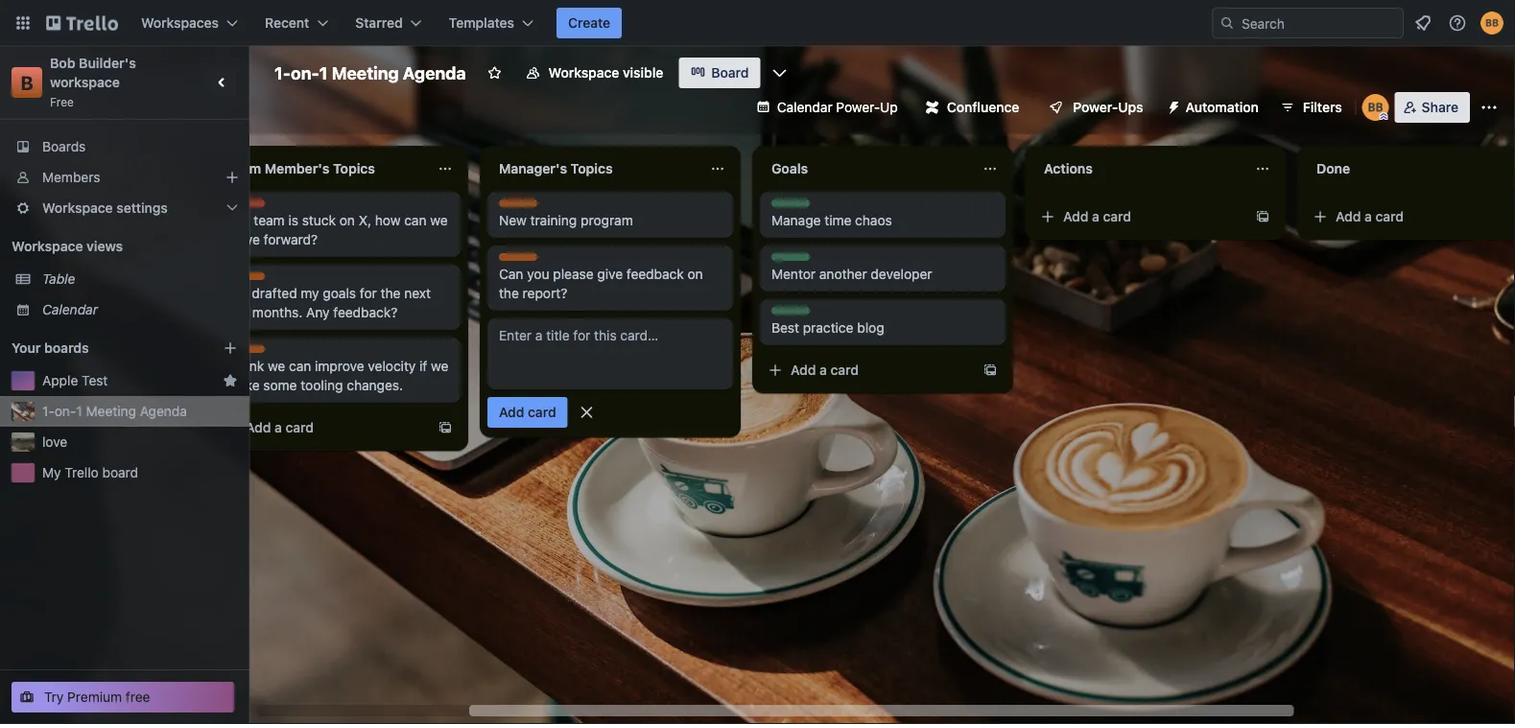 Task type: describe. For each thing, give the bounding box(es) containing it.
move
[[226, 232, 260, 248]]

add a card button for team member's topics
[[215, 413, 430, 443]]

forward?
[[264, 232, 318, 248]]

confluence
[[947, 99, 1020, 115]]

share button
[[1395, 92, 1470, 123]]

think
[[234, 358, 264, 374]]

workspaces
[[141, 15, 219, 31]]

card for add a card button corresponding to actions
[[1103, 209, 1132, 225]]

create from template… image for i think we can improve velocity if we make some tooling changes.
[[438, 420, 453, 436]]

discuss can you please give feedback on the report?
[[499, 254, 703, 301]]

add card button
[[488, 397, 568, 428]]

the inside i've drafted my goals for the next few months. any feedback?
[[381, 286, 401, 301]]

can inside i think we can improve velocity if we make some tooling changes.
[[289, 358, 311, 374]]

calendar power-up
[[777, 99, 898, 115]]

premium
[[67, 690, 122, 705]]

i've drafted my goals for the next few months. any feedback?
[[226, 286, 431, 321]]

we right if
[[431, 358, 449, 374]]

create button
[[557, 8, 622, 38]]

1 power- from the left
[[836, 99, 880, 115]]

new training program link
[[499, 211, 722, 230]]

agenda inside "board name" text field
[[403, 62, 466, 83]]

add a card for add a card button for goals
[[791, 362, 859, 378]]

manager's topics
[[499, 161, 613, 177]]

manager's
[[499, 161, 567, 177]]

boards link
[[0, 131, 250, 162]]

calendar link
[[42, 300, 238, 320]]

goal for mentor
[[772, 254, 797, 268]]

mentor another developer link
[[772, 265, 994, 284]]

builder's
[[79, 55, 136, 71]]

done
[[1317, 161, 1350, 177]]

1- inside "board name" text field
[[274, 62, 291, 83]]

primary element
[[0, 0, 1515, 46]]

developer
[[871, 266, 932, 282]]

power-ups button
[[1035, 92, 1155, 123]]

add left cancel "image"
[[499, 405, 524, 420]]

add for add a card button under "done" text box
[[1336, 209, 1361, 225]]

few
[[226, 305, 249, 321]]

workspace for workspace settings
[[42, 200, 113, 216]]

create from template… image for best practice blog
[[983, 363, 998, 378]]

bob builder (bobbuilder40) image inside the primary element
[[1481, 12, 1504, 35]]

team member's topics
[[226, 161, 375, 177]]

i've
[[226, 286, 248, 301]]

calendar power-up link
[[744, 92, 910, 123]]

stuck
[[302, 213, 336, 228]]

team
[[226, 161, 261, 177]]

workspaces button
[[130, 8, 250, 38]]

workspace navigation collapse icon image
[[209, 69, 236, 96]]

board
[[711, 65, 749, 81]]

apple test link
[[42, 371, 215, 391]]

love link
[[42, 433, 238, 452]]

add card
[[499, 405, 556, 420]]

1 vertical spatial bob builder (bobbuilder40) image
[[1362, 94, 1389, 121]]

Board name text field
[[265, 58, 476, 88]]

test
[[82, 373, 108, 389]]

try premium free button
[[12, 682, 234, 713]]

changes.
[[347, 378, 403, 393]]

0 horizontal spatial agenda
[[140, 404, 187, 419]]

Team Member's Topics text field
[[215, 154, 426, 184]]

create
[[568, 15, 611, 31]]

feedback?
[[333, 305, 398, 321]]

customize views image
[[770, 63, 789, 83]]

i think we can improve velocity if we make some tooling changes.
[[226, 358, 449, 393]]

1-on-1 meeting agenda link
[[42, 402, 238, 421]]

star or unstar board image
[[487, 65, 503, 81]]

add down make
[[246, 420, 271, 436]]

please
[[553, 266, 594, 282]]

workspace settings button
[[0, 193, 250, 224]]

for
[[360, 286, 377, 301]]

search image
[[1220, 15, 1235, 31]]

try
[[44, 690, 64, 705]]

a for add a card button for goals
[[820, 362, 827, 378]]

your
[[12, 340, 41, 356]]

goals
[[772, 161, 808, 177]]

add a card down the some at the bottom of page
[[246, 420, 314, 436]]

add a card for add a card button corresponding to actions
[[1063, 209, 1132, 225]]

calendar for calendar
[[42, 302, 98, 318]]

templates button
[[437, 8, 545, 38]]

1-on-1 meeting agenda inside "board name" text field
[[274, 62, 466, 83]]

calendar for calendar power-up
[[777, 99, 833, 115]]

color: green, title: "goal" element for best
[[772, 307, 810, 321]]

your boards
[[12, 340, 89, 356]]

color: green, title: "goal" element for manage
[[772, 200, 810, 214]]

months.
[[252, 305, 303, 321]]

open information menu image
[[1448, 13, 1467, 33]]

show menu image
[[1480, 98, 1499, 117]]

i
[[226, 358, 230, 374]]

workspace views
[[12, 238, 123, 254]]

discuss for can
[[499, 254, 542, 268]]

meeting inside "board name" text field
[[332, 62, 399, 83]]

program
[[581, 213, 633, 228]]

best
[[772, 320, 799, 336]]

add a card for add a card button under "done" text box
[[1336, 209, 1404, 225]]

color: orange, title: "discuss" element for new
[[499, 200, 542, 214]]

training
[[530, 213, 577, 228]]

starred button
[[344, 8, 433, 38]]

cancel image
[[577, 403, 597, 422]]

we up the some at the bottom of page
[[268, 358, 285, 374]]

free
[[50, 95, 74, 108]]

confluence button
[[914, 92, 1031, 123]]

add for add a card button for goals
[[791, 362, 816, 378]]

members link
[[0, 162, 250, 193]]

the team is stuck on x, how can we move forward? link
[[226, 211, 449, 250]]

power- inside button
[[1073, 99, 1118, 115]]

next
[[404, 286, 431, 301]]

workspace settings
[[42, 200, 168, 216]]

any
[[306, 305, 330, 321]]

the
[[226, 213, 250, 228]]

is
[[288, 213, 298, 228]]

time
[[825, 213, 852, 228]]

chaos
[[855, 213, 892, 228]]

mentor
[[772, 266, 816, 282]]

sm image
[[1159, 92, 1186, 119]]

views
[[86, 238, 123, 254]]

0 notifications image
[[1412, 12, 1435, 35]]

a for add a card button corresponding to actions
[[1092, 209, 1100, 225]]

velocity
[[368, 358, 416, 374]]

card for add a card button under "done" text box
[[1376, 209, 1404, 225]]

love
[[42, 434, 67, 450]]

1- inside 1-on-1 meeting agenda link
[[42, 404, 55, 419]]

my
[[42, 465, 61, 481]]

bob
[[50, 55, 75, 71]]



Task type: locate. For each thing, give the bounding box(es) containing it.
workspace
[[50, 74, 120, 90]]

on inside "the team is stuck on x, how can we move forward?"
[[340, 213, 355, 228]]

1 the from the left
[[381, 286, 401, 301]]

0 horizontal spatial the
[[381, 286, 401, 301]]

color: green, title: "goal" element down goals
[[772, 200, 810, 214]]

workspace up table at left
[[12, 238, 83, 254]]

0 horizontal spatial meeting
[[86, 404, 136, 419]]

0 horizontal spatial 1-on-1 meeting agenda
[[42, 404, 187, 419]]

color: green, title: "goal" element for mentor
[[772, 253, 810, 268]]

goals
[[323, 286, 356, 301]]

topics up 'discuss new training program' on the top of the page
[[571, 161, 613, 177]]

workspace for workspace visible
[[549, 65, 619, 81]]

1 vertical spatial can
[[289, 358, 311, 374]]

give
[[597, 266, 623, 282]]

how
[[375, 213, 401, 228]]

add a card button down the actions text field
[[1033, 202, 1248, 232]]

1 vertical spatial goal
[[772, 254, 797, 268]]

2 color: green, title: "goal" element from the top
[[772, 253, 810, 268]]

1 horizontal spatial bob builder (bobbuilder40) image
[[1481, 12, 1504, 35]]

goal inside goal manage time chaos
[[772, 201, 797, 214]]

add a card down "done"
[[1336, 209, 1404, 225]]

my trello board link
[[42, 464, 238, 483]]

board link
[[679, 58, 761, 88]]

1 horizontal spatial meeting
[[332, 62, 399, 83]]

back to home image
[[46, 8, 118, 38]]

bob builder's workspace link
[[50, 55, 140, 90]]

3 color: green, title: "goal" element from the top
[[772, 307, 810, 321]]

1-on-1 meeting agenda down the starred
[[274, 62, 466, 83]]

1 horizontal spatial 1
[[319, 62, 328, 83]]

create from template… image
[[983, 363, 998, 378], [438, 420, 453, 436]]

0 horizontal spatial bob builder (bobbuilder40) image
[[1362, 94, 1389, 121]]

1 vertical spatial on
[[688, 266, 703, 282]]

1 vertical spatial calendar
[[42, 302, 98, 318]]

add a card button down 'tooling'
[[215, 413, 430, 443]]

topics inside "text box"
[[571, 161, 613, 177]]

can you please give feedback on the report? link
[[499, 265, 722, 303]]

goal best practice blog
[[772, 308, 884, 336]]

on- down recent dropdown button
[[291, 62, 319, 83]]

2 topics from the left
[[571, 161, 613, 177]]

1 discuss from the top
[[499, 201, 542, 214]]

on- inside "board name" text field
[[291, 62, 319, 83]]

discuss inside discuss can you please give feedback on the report?
[[499, 254, 542, 268]]

on left x,
[[340, 213, 355, 228]]

workspace down create button
[[549, 65, 619, 81]]

we
[[430, 213, 448, 228], [268, 358, 285, 374], [431, 358, 449, 374]]

1 horizontal spatial 1-
[[274, 62, 291, 83]]

starred
[[355, 15, 403, 31]]

discuss for new
[[499, 201, 542, 214]]

improve
[[315, 358, 364, 374]]

0 vertical spatial color: green, title: "goal" element
[[772, 200, 810, 214]]

Goals text field
[[760, 154, 971, 184]]

another
[[819, 266, 867, 282]]

automation
[[1186, 99, 1259, 115]]

topics
[[333, 161, 375, 177], [571, 161, 613, 177]]

goal
[[772, 201, 797, 214], [772, 254, 797, 268], [772, 308, 797, 321]]

a down practice
[[820, 362, 827, 378]]

x,
[[359, 213, 371, 228]]

the inside discuss can you please give feedback on the report?
[[499, 286, 519, 301]]

0 vertical spatial create from template… image
[[983, 363, 998, 378]]

the right for
[[381, 286, 401, 301]]

1 vertical spatial color: orange, title: "discuss" element
[[499, 253, 542, 268]]

can right how
[[404, 213, 427, 228]]

Manager's Topics text field
[[488, 154, 699, 184]]

power-ups
[[1073, 99, 1144, 115]]

table
[[42, 271, 75, 287]]

discuss inside 'discuss new training program'
[[499, 201, 542, 214]]

0 vertical spatial workspace
[[549, 65, 619, 81]]

board
[[102, 465, 138, 481]]

calendar down customize views icon
[[777, 99, 833, 115]]

card down "done" text box
[[1376, 209, 1404, 225]]

1-
[[274, 62, 291, 83], [42, 404, 55, 419]]

1 vertical spatial agenda
[[140, 404, 187, 419]]

0 horizontal spatial create from template… image
[[438, 420, 453, 436]]

1 horizontal spatial create from template… image
[[983, 363, 998, 378]]

bob builder (bobbuilder40) image right filters
[[1362, 94, 1389, 121]]

color: green, title: "goal" element
[[772, 200, 810, 214], [772, 253, 810, 268], [772, 307, 810, 321]]

my trello board
[[42, 465, 138, 481]]

1 horizontal spatial power-
[[1073, 99, 1118, 115]]

card down the actions text field
[[1103, 209, 1132, 225]]

0 vertical spatial goal
[[772, 201, 797, 214]]

members
[[42, 169, 100, 185]]

goal mentor another developer
[[772, 254, 932, 282]]

can
[[499, 266, 523, 282]]

1 vertical spatial color: green, title: "goal" element
[[772, 253, 810, 268]]

i think we can improve velocity if we make some tooling changes. link
[[226, 357, 449, 395]]

create from template… image
[[1255, 209, 1271, 225]]

workspace down members
[[42, 200, 113, 216]]

up
[[880, 99, 898, 115]]

1 horizontal spatial agenda
[[403, 62, 466, 83]]

0 vertical spatial calendar
[[777, 99, 833, 115]]

manage time chaos link
[[772, 211, 994, 230]]

bob builder (bobbuilder40) image
[[1481, 12, 1504, 35], [1362, 94, 1389, 121]]

0 vertical spatial on-
[[291, 62, 319, 83]]

0 vertical spatial on
[[340, 213, 355, 228]]

add a card button for goals
[[760, 355, 975, 386]]

1 goal from the top
[[772, 201, 797, 214]]

color: orange, title: "discuss" element down manager's
[[499, 200, 542, 214]]

a down "done" text box
[[1365, 209, 1372, 225]]

on inside discuss can you please give feedback on the report?
[[688, 266, 703, 282]]

discuss down manager's
[[499, 201, 542, 214]]

0 vertical spatial discuss
[[499, 201, 542, 214]]

workspace inside popup button
[[42, 200, 113, 216]]

confluence icon image
[[926, 101, 939, 114]]

0 vertical spatial can
[[404, 213, 427, 228]]

color: orange, title: "discuss" element for can
[[499, 253, 542, 268]]

a down the some at the bottom of page
[[275, 420, 282, 436]]

color: green, title: "goal" element down 'manage'
[[772, 253, 810, 268]]

0 horizontal spatial topics
[[333, 161, 375, 177]]

1 down apple test at the bottom of the page
[[76, 404, 82, 419]]

new
[[499, 213, 527, 228]]

some
[[263, 378, 297, 393]]

goal down mentor
[[772, 308, 797, 321]]

1 horizontal spatial the
[[499, 286, 519, 301]]

goal manage time chaos
[[772, 201, 892, 228]]

i've drafted my goals for the next few months. any feedback? link
[[226, 284, 449, 322]]

0 horizontal spatial calendar
[[42, 302, 98, 318]]

bob builder (bobbuilder40) image right the open information menu image
[[1481, 12, 1504, 35]]

goal inside goal best practice blog
[[772, 308, 797, 321]]

topics inside text field
[[333, 161, 375, 177]]

on- down apple at the bottom left of the page
[[55, 404, 76, 419]]

1 inside "board name" text field
[[319, 62, 328, 83]]

add down actions
[[1063, 209, 1089, 225]]

table link
[[42, 270, 238, 289]]

color: orange, title: "discuss" element
[[499, 200, 542, 214], [499, 253, 542, 268]]

add a card button down blog on the top of page
[[760, 355, 975, 386]]

2 discuss from the top
[[499, 254, 542, 268]]

b link
[[12, 67, 42, 98]]

topics up x,
[[333, 161, 375, 177]]

2 vertical spatial workspace
[[12, 238, 83, 254]]

goal for manage
[[772, 201, 797, 214]]

1 down recent dropdown button
[[319, 62, 328, 83]]

1 horizontal spatial calendar
[[777, 99, 833, 115]]

discuss
[[499, 201, 542, 214], [499, 254, 542, 268]]

add a card down actions
[[1063, 209, 1132, 225]]

the down the can
[[499, 286, 519, 301]]

color: orange, title: "discuss" element down new
[[499, 253, 542, 268]]

add down "done"
[[1336, 209, 1361, 225]]

workspace inside button
[[549, 65, 619, 81]]

we right how
[[430, 213, 448, 228]]

feedback
[[627, 266, 684, 282]]

card down the some at the bottom of page
[[286, 420, 314, 436]]

1 color: green, title: "goal" element from the top
[[772, 200, 810, 214]]

1 horizontal spatial on-
[[291, 62, 319, 83]]

goal inside goal mentor another developer
[[772, 254, 797, 268]]

meeting down the starred
[[332, 62, 399, 83]]

0 vertical spatial 1-on-1 meeting agenda
[[274, 62, 466, 83]]

1 vertical spatial discuss
[[499, 254, 542, 268]]

if
[[420, 358, 427, 374]]

add a card button down "done" text box
[[1305, 202, 1515, 232]]

make
[[226, 378, 260, 393]]

color: green, title: "goal" element down mentor
[[772, 307, 810, 321]]

add down the best
[[791, 362, 816, 378]]

we inside "the team is stuck on x, how can we move forward?"
[[430, 213, 448, 228]]

report?
[[523, 286, 567, 301]]

Search field
[[1235, 9, 1403, 37]]

card for add a card button for goals
[[831, 362, 859, 378]]

0 vertical spatial color: orange, title: "discuss" element
[[499, 200, 542, 214]]

1 vertical spatial create from template… image
[[438, 420, 453, 436]]

1 horizontal spatial topics
[[571, 161, 613, 177]]

2 vertical spatial color: green, title: "goal" element
[[772, 307, 810, 321]]

templates
[[449, 15, 514, 31]]

2 the from the left
[[499, 286, 519, 301]]

1 horizontal spatial on
[[688, 266, 703, 282]]

1 vertical spatial 1-on-1 meeting agenda
[[42, 404, 187, 419]]

0 horizontal spatial on
[[340, 213, 355, 228]]

1 topics from the left
[[333, 161, 375, 177]]

2 goal from the top
[[772, 254, 797, 268]]

calendar inside "link"
[[42, 302, 98, 318]]

1-on-1 meeting agenda
[[274, 62, 466, 83], [42, 404, 187, 419]]

you
[[527, 266, 549, 282]]

1- up love
[[42, 404, 55, 419]]

a for add a card button under "done" text box
[[1365, 209, 1372, 225]]

3 goal from the top
[[772, 308, 797, 321]]

1 vertical spatial 1-
[[42, 404, 55, 419]]

1-on-1 meeting agenda down apple test link
[[42, 404, 187, 419]]

add a card down practice
[[791, 362, 859, 378]]

this member is an admin of this board. image
[[1380, 112, 1388, 121]]

my
[[301, 286, 319, 301]]

goal down 'manage'
[[772, 254, 797, 268]]

1- down the recent
[[274, 62, 291, 83]]

trello
[[65, 465, 99, 481]]

Enter a title for this card… text field
[[488, 319, 733, 390]]

member's
[[265, 161, 330, 177]]

the
[[381, 286, 401, 301], [499, 286, 519, 301]]

meeting down test
[[86, 404, 136, 419]]

bob builder's workspace free
[[50, 55, 140, 108]]

agenda up love link
[[140, 404, 187, 419]]

agenda left star or unstar board 'icon'
[[403, 62, 466, 83]]

0 vertical spatial 1-
[[274, 62, 291, 83]]

your boards with 4 items element
[[12, 337, 194, 360]]

add board image
[[223, 341, 238, 356]]

recent
[[265, 15, 309, 31]]

add a card
[[1063, 209, 1132, 225], [1336, 209, 1404, 225], [791, 362, 859, 378], [246, 420, 314, 436]]

workspace visible
[[549, 65, 663, 81]]

0 horizontal spatial power-
[[836, 99, 880, 115]]

can up the some at the bottom of page
[[289, 358, 311, 374]]

power- up goals text box
[[836, 99, 880, 115]]

0 vertical spatial agenda
[[403, 62, 466, 83]]

power- up actions
[[1073, 99, 1118, 115]]

1 vertical spatial meeting
[[86, 404, 136, 419]]

free
[[126, 690, 150, 705]]

manage
[[772, 213, 821, 228]]

agenda
[[403, 62, 466, 83], [140, 404, 187, 419]]

goal down goals
[[772, 201, 797, 214]]

a down actions
[[1092, 209, 1100, 225]]

0 vertical spatial meeting
[[332, 62, 399, 83]]

workspace
[[549, 65, 619, 81], [42, 200, 113, 216], [12, 238, 83, 254]]

workspace for workspace views
[[12, 238, 83, 254]]

ups
[[1118, 99, 1144, 115]]

2 power- from the left
[[1073, 99, 1118, 115]]

Done text field
[[1305, 154, 1515, 184]]

Actions text field
[[1033, 154, 1244, 184]]

best practice blog link
[[772, 319, 994, 338]]

card down practice
[[831, 362, 859, 378]]

1 horizontal spatial 1-on-1 meeting agenda
[[274, 62, 466, 83]]

2 vertical spatial goal
[[772, 308, 797, 321]]

on right feedback
[[688, 266, 703, 282]]

add a card button for actions
[[1033, 202, 1248, 232]]

starred icon image
[[223, 373, 238, 389]]

2 color: orange, title: "discuss" element from the top
[[499, 253, 542, 268]]

0 vertical spatial 1
[[319, 62, 328, 83]]

add for add a card button corresponding to actions
[[1063, 209, 1089, 225]]

1 horizontal spatial can
[[404, 213, 427, 228]]

discuss new training program
[[499, 201, 633, 228]]

discuss up report?
[[499, 254, 542, 268]]

can inside "the team is stuck on x, how can we move forward?"
[[404, 213, 427, 228]]

1 vertical spatial workspace
[[42, 200, 113, 216]]

calendar down table at left
[[42, 302, 98, 318]]

1 vertical spatial 1
[[76, 404, 82, 419]]

0 horizontal spatial 1
[[76, 404, 82, 419]]

0 vertical spatial bob builder (bobbuilder40) image
[[1481, 12, 1504, 35]]

tooling
[[301, 378, 343, 393]]

0 horizontal spatial can
[[289, 358, 311, 374]]

visible
[[623, 65, 663, 81]]

boards
[[44, 340, 89, 356]]

0 horizontal spatial 1-
[[42, 404, 55, 419]]

card left cancel "image"
[[528, 405, 556, 420]]

1 vertical spatial on-
[[55, 404, 76, 419]]

1 color: orange, title: "discuss" element from the top
[[499, 200, 542, 214]]

drafted
[[252, 286, 297, 301]]

0 horizontal spatial on-
[[55, 404, 76, 419]]

goal for best
[[772, 308, 797, 321]]

apple test
[[42, 373, 108, 389]]



Task type: vqa. For each thing, say whether or not it's contained in the screenshot.
boards's the on
no



